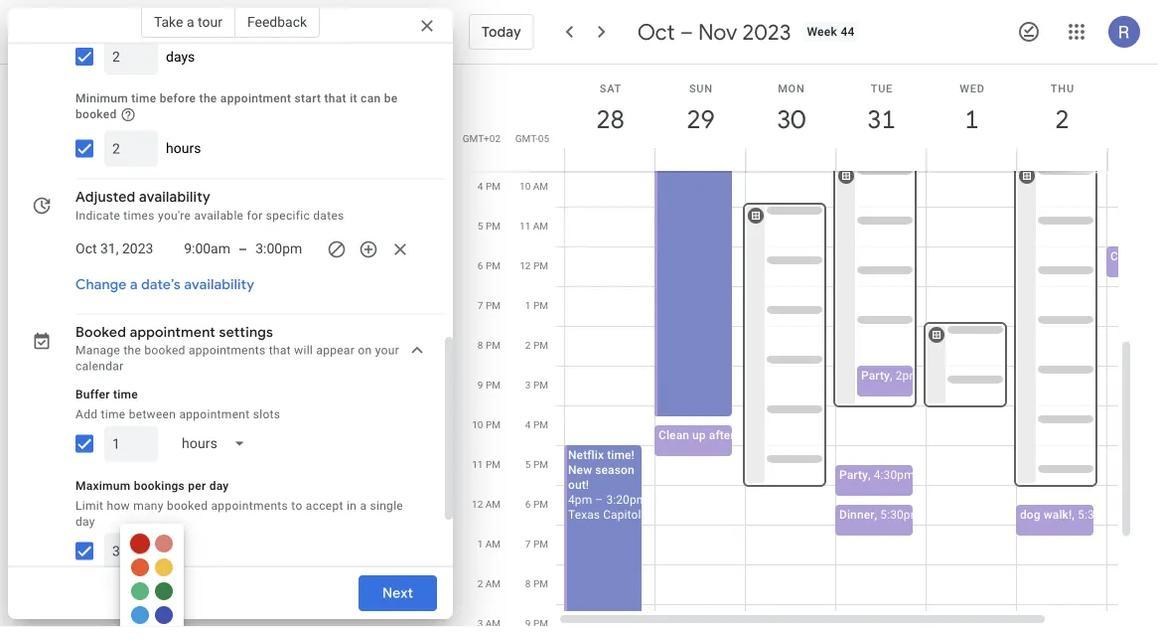 Task type: describe. For each thing, give the bounding box(es) containing it.
banana, set event color menu item
[[155, 559, 173, 577]]

time for minimum
[[131, 92, 156, 106]]

10 for 10 pm
[[472, 418, 484, 430]]

appointment inside minimum time before the appointment start that it can be booked
[[221, 92, 292, 106]]

calendar
[[76, 360, 124, 374]]

11 pm
[[472, 458, 501, 470]]

0 vertical spatial –
[[681, 18, 694, 46]]

9 pm
[[478, 379, 501, 391]]

2 column header
[[1017, 65, 1108, 171]]

, for 5:30pm
[[875, 508, 878, 522]]

1 vertical spatial 5 pm
[[526, 458, 549, 470]]

2 pm
[[526, 339, 549, 351]]

ceci
[[1111, 249, 1135, 263]]

11 for 11 am
[[520, 220, 531, 232]]

pm up the 9 pm at the bottom of page
[[486, 339, 501, 351]]

11 for 11 pm
[[472, 458, 484, 470]]

12 am
[[472, 498, 501, 510]]

gmt-05
[[516, 132, 550, 144]]

single
[[370, 499, 404, 513]]

dinner , 5:30pm texas roadhouse
[[840, 508, 1023, 522]]

44
[[841, 25, 855, 39]]

2 inside thu 2
[[1055, 103, 1069, 136]]

dates
[[313, 209, 344, 223]]

gmt-
[[516, 132, 538, 144]]

booked
[[76, 324, 126, 342]]

End time text field
[[256, 238, 311, 262]]

thu
[[1051, 82, 1075, 94]]

new
[[569, 463, 593, 477]]

today
[[482, 23, 522, 41]]

0 vertical spatial 8
[[478, 339, 484, 351]]

maximum
[[76, 479, 131, 493]]

ceci one button
[[1107, 247, 1159, 278]]

2 5:30pm from the left
[[1079, 508, 1119, 522]]

clean
[[659, 428, 690, 442]]

monday, october 30 element
[[769, 96, 815, 142]]

4:30pm
[[874, 468, 915, 482]]

10 am
[[520, 180, 549, 192]]

for
[[247, 209, 263, 223]]

party , 2pm
[[862, 369, 920, 383]]

pm down "10 pm"
[[486, 458, 501, 470]]

0 vertical spatial 5
[[478, 220, 484, 232]]

next button
[[359, 570, 437, 617]]

0 vertical spatial 4 pm
[[478, 180, 501, 192]]

one
[[1138, 249, 1159, 263]]

0 vertical spatial 7 pm
[[478, 299, 501, 311]]

3:20pm
[[607, 493, 647, 507]]

can
[[361, 92, 381, 106]]

05
[[538, 132, 550, 144]]

take a tour button
[[141, 6, 235, 38]]

thursday, november 2 element
[[1040, 96, 1086, 142]]

Maximum days in advance that an appointment can be booked number field
[[112, 39, 150, 75]]

a inside maximum bookings per day limit how many booked appointments to accept in a single day
[[360, 499, 367, 513]]

booked inside booked appointment settings manage the booked appointments that will appear on your calendar
[[144, 344, 186, 358]]

appointment inside booked appointment settings manage the booked appointments that will appear on your calendar
[[130, 324, 216, 342]]

adjusted
[[76, 189, 136, 207]]

will
[[294, 344, 313, 358]]

days
[[166, 49, 195, 65]]

0 horizontal spatial day
[[76, 515, 95, 529]]

1 horizontal spatial 6 pm
[[526, 498, 549, 510]]

0 vertical spatial 6
[[478, 259, 484, 271]]

times
[[124, 209, 155, 223]]

sun 29
[[686, 82, 714, 136]]

wednesday, november 1 element
[[950, 96, 995, 142]]

2 texas from the left
[[927, 508, 959, 522]]

pm left the 12 pm
[[486, 259, 501, 271]]

am for 12 am
[[486, 498, 501, 510]]

indicate
[[76, 209, 120, 223]]

1 inside wed 1
[[964, 103, 978, 136]]

out!
[[569, 478, 590, 492]]

feedback
[[247, 13, 307, 30]]

ceci one
[[1111, 249, 1159, 263]]

mon
[[778, 82, 806, 94]]

party for party , 4:30pm
[[840, 468, 869, 482]]

season
[[596, 463, 635, 477]]

available
[[194, 209, 244, 223]]

week
[[807, 25, 838, 39]]

saturday, october 28 element
[[588, 96, 634, 142]]

that inside booked appointment settings manage the booked appointments that will appear on your calendar
[[269, 344, 291, 358]]

between
[[129, 408, 176, 422]]

your
[[375, 344, 400, 358]]

slots
[[253, 408, 281, 422]]

peacock, set event color menu item
[[131, 606, 149, 624]]

pm right 1 am
[[534, 538, 549, 550]]

pm left new
[[534, 458, 549, 470]]

the inside booked appointment settings manage the booked appointments that will appear on your calendar
[[124, 344, 141, 358]]

binge
[[777, 428, 808, 442]]

date's
[[141, 276, 181, 294]]

that inside minimum time before the appointment start that it can be booked
[[325, 92, 347, 106]]

tour
[[198, 13, 223, 30]]

hours
[[166, 141, 201, 157]]

0 vertical spatial 4
[[478, 180, 484, 192]]

party for party , 2pm
[[862, 369, 891, 383]]

12 pm
[[520, 259, 549, 271]]

am for 10 am
[[533, 180, 549, 192]]

party , 4:30pm
[[840, 468, 915, 482]]

many
[[133, 499, 164, 513]]

feedback button
[[235, 6, 320, 38]]

2 vertical spatial time
[[101, 408, 126, 422]]

after
[[709, 428, 735, 442]]

manage
[[76, 344, 120, 358]]

Maximum bookings per day number field
[[112, 534, 150, 570]]

tomato, set event color menu item
[[130, 534, 150, 554]]

2023
[[743, 18, 792, 46]]

Date text field
[[76, 238, 154, 262]]

pm left 4pm
[[534, 498, 549, 510]]

sat 28
[[595, 82, 624, 136]]

thu 2
[[1051, 82, 1075, 136]]

31 column header
[[836, 65, 927, 171]]

tue
[[871, 82, 894, 94]]

30 column header
[[745, 65, 837, 171]]

9
[[478, 379, 484, 391]]

1 vertical spatial –
[[239, 241, 248, 258]]

1 horizontal spatial day
[[209, 479, 229, 493]]

1 for am
[[478, 538, 483, 550]]

booked inside maximum bookings per day limit how many booked appointments to accept in a single day
[[167, 499, 208, 513]]

am for 11 am
[[533, 220, 549, 232]]

appointment inside buffer time add time between appointment slots
[[179, 408, 250, 422]]

settings
[[219, 324, 273, 342]]

2 for pm
[[526, 339, 531, 351]]

dog
[[1021, 508, 1041, 522]]

Start time text field
[[175, 238, 231, 262]]

1 vertical spatial 7 pm
[[526, 538, 549, 550]]

3 pm
[[526, 379, 549, 391]]

in
[[347, 499, 357, 513]]



Task type: locate. For each thing, give the bounding box(es) containing it.
0 vertical spatial booked
[[76, 108, 117, 122]]

1 down 12 am
[[478, 538, 483, 550]]

availability up the you're
[[139, 189, 211, 207]]

6 left the 12 pm
[[478, 259, 484, 271]]

11 up 12 am
[[472, 458, 484, 470]]

take a tour
[[154, 13, 223, 30]]

2 vertical spatial appointment
[[179, 408, 250, 422]]

day down limit
[[76, 515, 95, 529]]

0 vertical spatial appointment
[[221, 92, 292, 106]]

1 vertical spatial 6
[[526, 498, 531, 510]]

appointments inside booked appointment settings manage the booked appointments that will appear on your calendar
[[189, 344, 266, 358]]

0 vertical spatial 10
[[520, 180, 531, 192]]

1 vertical spatial the
[[124, 344, 141, 358]]

– right the oct
[[681, 18, 694, 46]]

netflix time! new season out! 4pm – 3:20pm texas capitol
[[569, 448, 647, 522]]

tangerine, set event color menu item
[[131, 559, 149, 577]]

– inside netflix time! new season out! 4pm – 3:20pm texas capitol
[[596, 493, 604, 507]]

availability inside 'change a date's availability' button
[[184, 276, 255, 294]]

1 horizontal spatial that
[[325, 92, 347, 106]]

am for 2 am
[[486, 577, 501, 589]]

change a date's availability
[[76, 276, 255, 294]]

10 pm
[[472, 418, 501, 430]]

that left it
[[325, 92, 347, 106]]

0 vertical spatial 8 pm
[[478, 339, 501, 351]]

1 vertical spatial 10
[[472, 418, 484, 430]]

netflix
[[738, 428, 774, 442], [569, 448, 604, 462]]

appointments inside maximum bookings per day limit how many booked appointments to accept in a single day
[[211, 499, 288, 513]]

4 pm left 10 am
[[478, 180, 501, 192]]

a for change
[[130, 276, 138, 294]]

1 vertical spatial 8
[[526, 577, 531, 589]]

0 horizontal spatial 7 pm
[[478, 299, 501, 311]]

– down for
[[239, 241, 248, 258]]

0 horizontal spatial 7
[[478, 299, 484, 311]]

2 vertical spatial booked
[[167, 499, 208, 513]]

pm right 9
[[486, 379, 501, 391]]

0 vertical spatial 5 pm
[[478, 220, 501, 232]]

booked up buffer time add time between appointment slots
[[144, 344, 186, 358]]

am up the 12 pm
[[533, 220, 549, 232]]

texas
[[569, 508, 600, 522], [927, 508, 959, 522]]

that left will
[[269, 344, 291, 358]]

1 vertical spatial 11
[[472, 458, 484, 470]]

10 up 11 am
[[520, 180, 531, 192]]

10 down 9
[[472, 418, 484, 430]]

blueberry, set event color menu item
[[155, 606, 173, 624]]

tuesday, october 31 element
[[859, 96, 905, 142]]

1 vertical spatial booked
[[144, 344, 186, 358]]

change
[[76, 276, 127, 294]]

maximum bookings per day limit how many booked appointments to accept in a single day
[[76, 479, 404, 529]]

1 horizontal spatial 5
[[526, 458, 531, 470]]

1 horizontal spatial 6
[[526, 498, 531, 510]]

31
[[867, 103, 895, 136]]

am up the 2 am at the bottom left of the page
[[486, 538, 501, 550]]

None field
[[166, 427, 261, 462]]

30
[[776, 103, 805, 136]]

a for take
[[187, 13, 194, 30]]

1 horizontal spatial 5 pm
[[526, 458, 549, 470]]

2 down 1 am
[[478, 577, 483, 589]]

adjusted availability indicate times you're available for specific dates
[[76, 189, 344, 223]]

0 horizontal spatial netflix
[[569, 448, 604, 462]]

oct – nov 2023
[[638, 18, 792, 46]]

5:30pm right 'walk!' at right bottom
[[1079, 508, 1119, 522]]

2pm
[[896, 369, 920, 383]]

0 horizontal spatial 1
[[478, 538, 483, 550]]

, for 4:30pm
[[869, 468, 871, 482]]

11
[[520, 220, 531, 232], [472, 458, 484, 470]]

1 texas from the left
[[569, 508, 600, 522]]

tue 31
[[867, 82, 895, 136]]

a inside 'button'
[[187, 13, 194, 30]]

0 horizontal spatial 4 pm
[[478, 180, 501, 192]]

pm right the 2 am at the bottom left of the page
[[534, 577, 549, 589]]

2 down thu at the right top of page
[[1055, 103, 1069, 136]]

29 column header
[[655, 65, 746, 171]]

a left tour
[[187, 13, 194, 30]]

1 vertical spatial day
[[76, 515, 95, 529]]

you're
[[158, 209, 191, 223]]

1 vertical spatial 4
[[526, 418, 531, 430]]

am up 11 am
[[533, 180, 549, 192]]

pm down the 9 pm at the bottom of page
[[486, 418, 501, 430]]

, right dog
[[1073, 508, 1075, 522]]

1 down the 12 pm
[[526, 299, 531, 311]]

time inside minimum time before the appointment start that it can be booked
[[131, 92, 156, 106]]

a left date's
[[130, 276, 138, 294]]

a right the in
[[360, 499, 367, 513]]

availability inside adjusted availability indicate times you're available for specific dates
[[139, 189, 211, 207]]

8 pm right the 2 am at the bottom left of the page
[[526, 577, 549, 589]]

5
[[478, 220, 484, 232], [526, 458, 531, 470]]

5:30pm down 4:30pm
[[881, 508, 922, 522]]

pm right 3
[[534, 379, 549, 391]]

8 up 9
[[478, 339, 484, 351]]

bookings
[[134, 479, 185, 493]]

1 pm
[[526, 299, 549, 311]]

1 vertical spatial a
[[130, 276, 138, 294]]

0 horizontal spatial 2
[[478, 577, 483, 589]]

time right buffer
[[113, 388, 138, 402]]

2 vertical spatial 1
[[478, 538, 483, 550]]

11 down 10 am
[[520, 220, 531, 232]]

party
[[862, 369, 891, 383], [840, 468, 869, 482]]

grid
[[461, 0, 1159, 627]]

before
[[160, 92, 196, 106]]

2 for am
[[478, 577, 483, 589]]

pm left 10 am
[[486, 180, 501, 192]]

take
[[154, 13, 183, 30]]

the right before
[[199, 92, 217, 106]]

2 am
[[478, 577, 501, 589]]

netflix up new
[[569, 448, 604, 462]]

pm down 3 pm
[[534, 418, 549, 430]]

texas down 4pm
[[569, 508, 600, 522]]

0 vertical spatial 2
[[1055, 103, 1069, 136]]

nov
[[699, 18, 738, 46]]

1 vertical spatial 8 pm
[[526, 577, 549, 589]]

appointment down change a date's availability
[[130, 324, 216, 342]]

7 right 1 am
[[526, 538, 531, 550]]

appointment left "start"
[[221, 92, 292, 106]]

11 am
[[520, 220, 549, 232]]

up
[[693, 428, 706, 442]]

2 vertical spatial 2
[[478, 577, 483, 589]]

28
[[595, 103, 624, 136]]

Minimum amount of hours before the start of the appointment that it can be booked number field
[[112, 131, 150, 167]]

limit
[[76, 499, 104, 513]]

2 up 3
[[526, 339, 531, 351]]

availability
[[139, 189, 211, 207], [184, 276, 255, 294]]

pm down the '1 pm'
[[534, 339, 549, 351]]

texas left roadhouse
[[927, 508, 959, 522]]

12 down 11 pm
[[472, 498, 483, 510]]

5 pm left new
[[526, 458, 549, 470]]

add
[[76, 408, 98, 422]]

0 vertical spatial 7
[[478, 299, 484, 311]]

7 pm right 1 am
[[526, 538, 549, 550]]

day right per
[[209, 479, 229, 493]]

0 horizontal spatial that
[[269, 344, 291, 358]]

1 vertical spatial 1
[[526, 299, 531, 311]]

,
[[891, 369, 893, 383], [869, 468, 871, 482], [875, 508, 878, 522], [1073, 508, 1075, 522]]

appointment left slots
[[179, 408, 250, 422]]

1 vertical spatial appointments
[[211, 499, 288, 513]]

1 horizontal spatial 7 pm
[[526, 538, 549, 550]]

2 vertical spatial a
[[360, 499, 367, 513]]

4 down 3
[[526, 418, 531, 430]]

5:30pm
[[881, 508, 922, 522], [1079, 508, 1119, 522]]

4pm
[[569, 493, 593, 507]]

1 horizontal spatial 7
[[526, 538, 531, 550]]

dinner
[[840, 508, 875, 522]]

10 for 10 am
[[520, 180, 531, 192]]

12 down 11 am
[[520, 259, 531, 271]]

sunday, october 29 element
[[678, 96, 724, 142]]

dog walk! , 5:30pm
[[1021, 508, 1119, 522]]

time left before
[[131, 92, 156, 106]]

booked
[[76, 108, 117, 122], [144, 344, 186, 358], [167, 499, 208, 513]]

to
[[292, 499, 303, 513]]

0 vertical spatial party
[[862, 369, 891, 383]]

0 vertical spatial day
[[209, 479, 229, 493]]

1 vertical spatial 7
[[526, 538, 531, 550]]

pm
[[486, 180, 501, 192], [486, 220, 501, 232], [486, 259, 501, 271], [534, 259, 549, 271], [486, 299, 501, 311], [534, 299, 549, 311], [486, 339, 501, 351], [534, 339, 549, 351], [486, 379, 501, 391], [534, 379, 549, 391], [486, 418, 501, 430], [534, 418, 549, 430], [486, 458, 501, 470], [534, 458, 549, 470], [534, 498, 549, 510], [534, 538, 549, 550], [534, 577, 549, 589]]

booked inside minimum time before the appointment start that it can be booked
[[76, 108, 117, 122]]

2 horizontal spatial –
[[681, 18, 694, 46]]

0 vertical spatial the
[[199, 92, 217, 106]]

Buffer time number field
[[112, 427, 150, 462]]

12 for 12 pm
[[520, 259, 531, 271]]

today button
[[469, 8, 534, 56]]

party left 2pm
[[862, 369, 891, 383]]

pm left the '1 pm'
[[486, 299, 501, 311]]

on
[[358, 344, 372, 358]]

start
[[295, 92, 321, 106]]

am up 1 am
[[486, 498, 501, 510]]

0 horizontal spatial 11
[[472, 458, 484, 470]]

0 vertical spatial 6 pm
[[478, 259, 501, 271]]

8 right the 2 am at the bottom left of the page
[[526, 577, 531, 589]]

29
[[686, 103, 714, 136]]

1 down wed
[[964, 103, 978, 136]]

, left 2pm
[[891, 369, 893, 383]]

0 horizontal spatial 5 pm
[[478, 220, 501, 232]]

1 horizontal spatial 11
[[520, 220, 531, 232]]

capitol
[[603, 508, 642, 522]]

0 vertical spatial a
[[187, 13, 194, 30]]

0 vertical spatial that
[[325, 92, 347, 106]]

0 horizontal spatial 6
[[478, 259, 484, 271]]

1 vertical spatial 5
[[526, 458, 531, 470]]

the inside minimum time before the appointment start that it can be booked
[[199, 92, 217, 106]]

availability down 'start time' text box
[[184, 276, 255, 294]]

1 column header
[[926, 65, 1018, 171]]

1 vertical spatial that
[[269, 344, 291, 358]]

0 vertical spatial appointments
[[189, 344, 266, 358]]

6 right 12 am
[[526, 498, 531, 510]]

0 horizontal spatial 8
[[478, 339, 484, 351]]

0 horizontal spatial 5:30pm
[[881, 508, 922, 522]]

flamingo, set event color menu item
[[155, 535, 173, 553]]

7 pm left the '1 pm'
[[478, 299, 501, 311]]

texas inside netflix time! new season out! 4pm – 3:20pm texas capitol
[[569, 508, 600, 522]]

1 horizontal spatial texas
[[927, 508, 959, 522]]

1 horizontal spatial 12
[[520, 259, 531, 271]]

accept
[[306, 499, 344, 513]]

3
[[526, 379, 531, 391]]

28 column header
[[565, 65, 656, 171]]

netflix inside button
[[738, 428, 774, 442]]

1 horizontal spatial netflix
[[738, 428, 774, 442]]

clean up after netflix binge button
[[655, 426, 855, 457]]

1 vertical spatial time
[[113, 388, 138, 402]]

12
[[520, 259, 531, 271], [472, 498, 483, 510]]

time
[[131, 92, 156, 106], [113, 388, 138, 402], [101, 408, 126, 422]]

next
[[383, 584, 413, 602]]

1 horizontal spatial 2
[[526, 339, 531, 351]]

1 vertical spatial 2
[[526, 339, 531, 351]]

8 pm up the 9 pm at the bottom of page
[[478, 339, 501, 351]]

6 pm left 4pm
[[526, 498, 549, 510]]

0 horizontal spatial 4
[[478, 180, 484, 192]]

week 44
[[807, 25, 855, 39]]

0 vertical spatial netflix
[[738, 428, 774, 442]]

1 horizontal spatial 10
[[520, 180, 531, 192]]

7
[[478, 299, 484, 311], [526, 538, 531, 550]]

appear
[[316, 344, 355, 358]]

0 horizontal spatial 12
[[472, 498, 483, 510]]

buffer
[[76, 388, 110, 402]]

0 horizontal spatial –
[[239, 241, 248, 258]]

specific
[[266, 209, 310, 223]]

1 for pm
[[526, 299, 531, 311]]

2 vertical spatial –
[[596, 493, 604, 507]]

0 vertical spatial time
[[131, 92, 156, 106]]

a
[[187, 13, 194, 30], [130, 276, 138, 294], [360, 499, 367, 513]]

it
[[350, 92, 358, 106]]

party up dinner
[[840, 468, 869, 482]]

1 vertical spatial netflix
[[569, 448, 604, 462]]

0 horizontal spatial 5
[[478, 220, 484, 232]]

4 pm down 3 pm
[[526, 418, 549, 430]]

pm up 2 pm
[[534, 299, 549, 311]]

1 am
[[478, 538, 501, 550]]

netflix inside netflix time! new season out! 4pm – 3:20pm texas capitol
[[569, 448, 604, 462]]

am down 1 am
[[486, 577, 501, 589]]

, down party , 4:30pm
[[875, 508, 878, 522]]

1 horizontal spatial 8
[[526, 577, 531, 589]]

7 pm
[[478, 299, 501, 311], [526, 538, 549, 550]]

, for 2pm
[[891, 369, 893, 383]]

1 horizontal spatial 8 pm
[[526, 577, 549, 589]]

1 vertical spatial party
[[840, 468, 869, 482]]

2 horizontal spatial 2
[[1055, 103, 1069, 136]]

0 horizontal spatial the
[[124, 344, 141, 358]]

sage, set event color menu item
[[131, 583, 149, 600]]

1 vertical spatial 12
[[472, 498, 483, 510]]

1
[[964, 103, 978, 136], [526, 299, 531, 311], [478, 538, 483, 550]]

1 5:30pm from the left
[[881, 508, 922, 522]]

mon 30
[[776, 82, 806, 136]]

1 vertical spatial appointment
[[130, 324, 216, 342]]

the right 'manage'
[[124, 344, 141, 358]]

roadhouse
[[962, 508, 1023, 522]]

pm up the '1 pm'
[[534, 259, 549, 271]]

0 horizontal spatial a
[[130, 276, 138, 294]]

am for 1 am
[[486, 538, 501, 550]]

minimum time before the appointment start that it can be booked
[[76, 92, 398, 122]]

2 horizontal spatial 1
[[964, 103, 978, 136]]

appointments down settings
[[189, 344, 266, 358]]

0 horizontal spatial 6 pm
[[478, 259, 501, 271]]

change a date's availability button
[[68, 268, 263, 303]]

time right add
[[101, 408, 126, 422]]

appointments left 'to'
[[211, 499, 288, 513]]

wed
[[960, 82, 986, 94]]

a inside button
[[130, 276, 138, 294]]

5 right 11 pm
[[526, 458, 531, 470]]

booked down per
[[167, 499, 208, 513]]

10
[[520, 180, 531, 192], [472, 418, 484, 430]]

wed 1
[[960, 82, 986, 136]]

6 pm left the 12 pm
[[478, 259, 501, 271]]

column header
[[1107, 65, 1159, 171]]

5 left 11 am
[[478, 220, 484, 232]]

, left 4:30pm
[[869, 468, 871, 482]]

time for buffer
[[113, 388, 138, 402]]

walk!
[[1044, 508, 1073, 522]]

the
[[199, 92, 217, 106], [124, 344, 141, 358]]

1 vertical spatial 4 pm
[[526, 418, 549, 430]]

pm left 11 am
[[486, 220, 501, 232]]

1 horizontal spatial 4 pm
[[526, 418, 549, 430]]

0 vertical spatial availability
[[139, 189, 211, 207]]

basil, set event color menu item
[[155, 583, 173, 600]]

4 down the "gmt+02" on the top
[[478, 180, 484, 192]]

12 for 12 am
[[472, 498, 483, 510]]

4
[[478, 180, 484, 192], [526, 418, 531, 430]]

1 horizontal spatial 4
[[526, 418, 531, 430]]

booked appointment settings manage the booked appointments that will appear on your calendar
[[76, 324, 400, 374]]

– right 4pm
[[596, 493, 604, 507]]

netflix right after
[[738, 428, 774, 442]]

0 horizontal spatial 8 pm
[[478, 339, 501, 351]]

am
[[533, 180, 549, 192], [533, 220, 549, 232], [486, 498, 501, 510], [486, 538, 501, 550], [486, 577, 501, 589]]

0 horizontal spatial 10
[[472, 418, 484, 430]]

1 horizontal spatial –
[[596, 493, 604, 507]]

0 vertical spatial 12
[[520, 259, 531, 271]]

time!
[[607, 448, 635, 462]]

booked down "minimum" on the left
[[76, 108, 117, 122]]

0 vertical spatial 11
[[520, 220, 531, 232]]

5 pm left 11 am
[[478, 220, 501, 232]]

7 left the '1 pm'
[[478, 299, 484, 311]]

appointments
[[189, 344, 266, 358], [211, 499, 288, 513]]

1 horizontal spatial a
[[187, 13, 194, 30]]

grid containing 28
[[461, 0, 1159, 627]]

6
[[478, 259, 484, 271], [526, 498, 531, 510]]



Task type: vqa. For each thing, say whether or not it's contained in the screenshot.
2 associated with PM
yes



